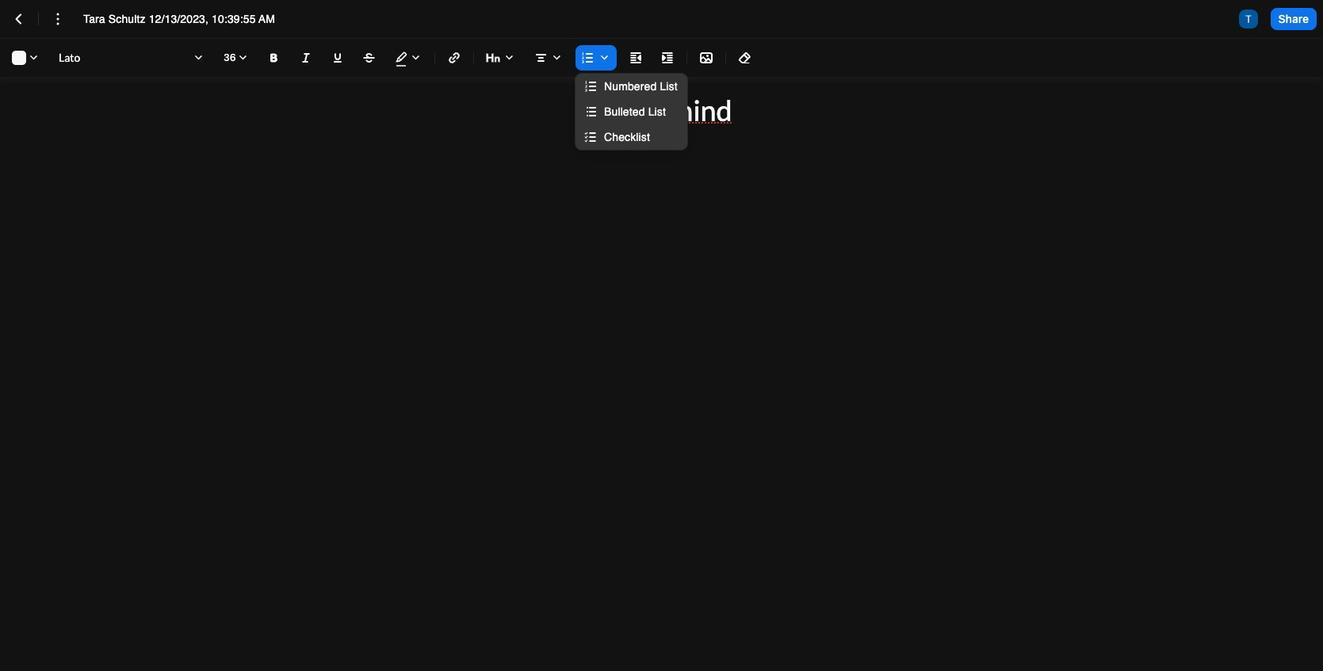 Task type: describe. For each thing, give the bounding box(es) containing it.
italic image
[[297, 48, 316, 67]]

strikethrough image
[[360, 48, 379, 67]]

list for bulleted list
[[648, 105, 666, 118]]

numbered list menu item
[[576, 74, 687, 99]]

decrease indent image
[[626, 48, 645, 67]]

bulleted list
[[604, 105, 666, 118]]

increase indent image
[[658, 48, 677, 67]]

tara schultz image
[[1239, 10, 1258, 29]]

checklist
[[604, 130, 650, 143]]



Task type: vqa. For each thing, say whether or not it's contained in the screenshot.
Clear Style icon
yes



Task type: locate. For each thing, give the bounding box(es) containing it.
0 vertical spatial list
[[660, 80, 678, 92]]

list for numbered list
[[660, 80, 678, 92]]

None text field
[[83, 11, 299, 27]]

share button
[[1271, 8, 1317, 30]]

list up nebermind
[[660, 80, 678, 92]]

list
[[660, 80, 678, 92], [648, 105, 666, 118]]

underline image
[[328, 48, 347, 67]]

36 button
[[217, 45, 255, 71]]

numbered
[[604, 80, 657, 92]]

link image
[[445, 48, 464, 67]]

more image
[[48, 10, 67, 29]]

lato
[[59, 51, 80, 64]]

list down numbered list at the top of the page
[[648, 105, 666, 118]]

bulleted list menu item
[[576, 99, 687, 124]]

menu
[[576, 74, 687, 150]]

menu containing numbered list
[[576, 74, 687, 150]]

36
[[224, 52, 236, 63]]

all notes image
[[10, 10, 29, 29]]

checklist menu item
[[576, 124, 687, 150]]

bold image
[[265, 48, 284, 67]]

1 vertical spatial list
[[648, 105, 666, 118]]

share
[[1279, 12, 1309, 25]]

clear style image
[[736, 48, 755, 67]]

lato button
[[52, 45, 211, 71]]

insert image image
[[697, 48, 716, 67]]

bulleted
[[604, 105, 645, 118]]

nebermind
[[591, 93, 732, 128]]

numbered list
[[604, 80, 678, 92]]



